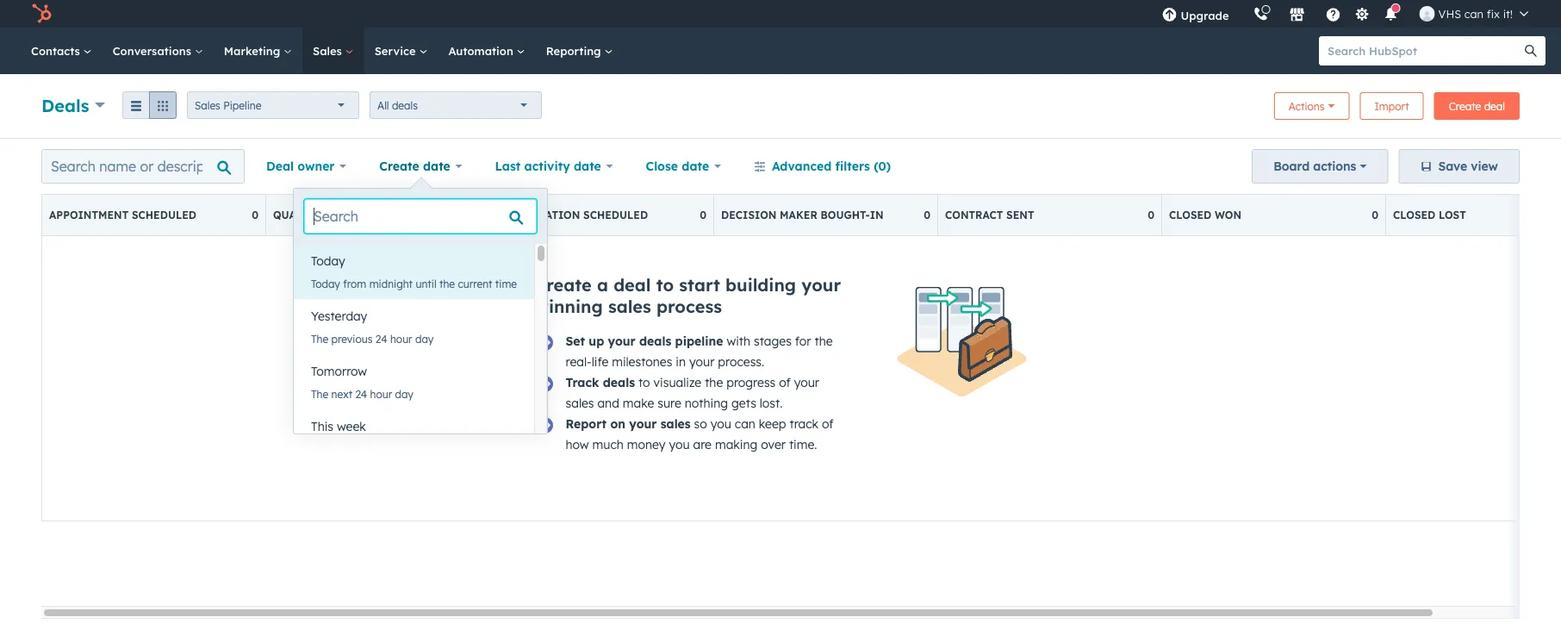 Task type: locate. For each thing, give the bounding box(es) containing it.
2 0 from the left
[[476, 209, 483, 221]]

date right activity
[[574, 159, 601, 174]]

date up search search field
[[423, 159, 451, 174]]

sales up the set up your deals pipeline
[[608, 296, 651, 317]]

(0)
[[874, 159, 891, 174]]

winning
[[535, 296, 603, 317]]

deals up and on the left
[[603, 375, 635, 390]]

deals button
[[41, 93, 105, 118]]

0 vertical spatial today
[[311, 253, 345, 268]]

sales left service
[[313, 44, 345, 58]]

24 inside the "yesterday the previous 24 hour day"
[[376, 332, 387, 345]]

0 vertical spatial deal
[[1485, 100, 1506, 112]]

you left the are
[[669, 437, 690, 452]]

last activity date button
[[484, 149, 624, 184]]

0 left qualified
[[252, 209, 259, 221]]

0 vertical spatial day
[[415, 332, 434, 345]]

sales inside 'link'
[[313, 44, 345, 58]]

0 for appointment scheduled
[[252, 209, 259, 221]]

list box
[[294, 244, 547, 465]]

the down yesterday
[[311, 332, 329, 345]]

2 horizontal spatial the
[[815, 334, 833, 349]]

you
[[711, 416, 732, 431], [669, 437, 690, 452]]

nothing
[[685, 396, 728, 411]]

deals up milestones
[[639, 334, 672, 349]]

service
[[375, 44, 419, 58]]

upgrade image
[[1162, 8, 1178, 23]]

0 horizontal spatial deal
[[614, 274, 651, 296]]

to visualize the progress of your sales and make sure nothing gets lost.
[[566, 375, 820, 411]]

3 0 from the left
[[700, 209, 707, 221]]

sales inside 'popup button'
[[195, 99, 221, 112]]

0 for qualified to buy
[[476, 209, 483, 221]]

2 horizontal spatial create
[[1449, 100, 1482, 112]]

deal up view
[[1485, 100, 1506, 112]]

0 horizontal spatial sales
[[195, 99, 221, 112]]

the right until
[[439, 277, 455, 290]]

your up for
[[802, 274, 841, 296]]

you right so
[[711, 416, 732, 431]]

0 left presentation on the left of the page
[[476, 209, 483, 221]]

today left from
[[311, 277, 340, 290]]

marketplaces button
[[1279, 0, 1316, 28]]

day up tomorrow button
[[415, 332, 434, 345]]

1 closed from the left
[[1169, 209, 1212, 221]]

0 vertical spatial deals
[[392, 99, 418, 112]]

notifications image
[[1384, 8, 1399, 23]]

hour up tomorrow button
[[390, 332, 412, 345]]

0 vertical spatial can
[[1465, 6, 1484, 21]]

making
[[715, 437, 758, 452]]

can inside popup button
[[1465, 6, 1484, 21]]

yesterday the previous 24 hour day
[[311, 309, 434, 345]]

0 vertical spatial sales
[[313, 44, 345, 58]]

create deal button
[[1435, 92, 1520, 120]]

1 vertical spatial can
[[735, 416, 756, 431]]

vhs
[[1439, 6, 1462, 21]]

0 vertical spatial sales
[[608, 296, 651, 317]]

24 right next
[[355, 387, 367, 400]]

sales inside to visualize the progress of your sales and make sure nothing gets lost.
[[566, 396, 594, 411]]

closed lost
[[1394, 209, 1467, 221]]

create
[[1449, 100, 1482, 112], [379, 159, 419, 174], [535, 274, 592, 296]]

this
[[311, 419, 334, 434]]

0 horizontal spatial to
[[338, 209, 352, 221]]

save view button
[[1399, 149, 1520, 184]]

search button
[[1517, 36, 1546, 65]]

create left a
[[535, 274, 592, 296]]

1 scheduled from the left
[[132, 209, 197, 221]]

day inside the "yesterday the previous 24 hour day"
[[415, 332, 434, 345]]

your inside create a deal to start building your winning sales process
[[802, 274, 841, 296]]

1 horizontal spatial create
[[535, 274, 592, 296]]

help image
[[1326, 8, 1341, 23]]

deals right all
[[392, 99, 418, 112]]

0 for decision maker bought-in
[[924, 209, 931, 221]]

6 0 from the left
[[1372, 209, 1379, 221]]

the up nothing
[[705, 375, 723, 390]]

1 horizontal spatial to
[[639, 375, 650, 390]]

search image
[[1525, 45, 1537, 57]]

to
[[338, 209, 352, 221], [656, 274, 674, 296], [639, 375, 650, 390]]

create for create deal
[[1449, 100, 1482, 112]]

1 horizontal spatial can
[[1465, 6, 1484, 21]]

0 vertical spatial create
[[1449, 100, 1482, 112]]

3 date from the left
[[682, 159, 709, 174]]

your up track
[[794, 375, 820, 390]]

date inside dropdown button
[[423, 159, 451, 174]]

board
[[1274, 159, 1310, 174]]

1 vertical spatial 24
[[355, 387, 367, 400]]

0 horizontal spatial sales
[[566, 396, 594, 411]]

0 vertical spatial you
[[711, 416, 732, 431]]

a
[[597, 274, 608, 296]]

deals for all deals
[[392, 99, 418, 112]]

your down pipeline
[[689, 354, 715, 369]]

closed left lost
[[1394, 209, 1436, 221]]

0 horizontal spatial 24
[[355, 387, 367, 400]]

create up save view
[[1449, 100, 1482, 112]]

date for create date
[[423, 159, 451, 174]]

0 horizontal spatial deals
[[392, 99, 418, 112]]

1 vertical spatial to
[[656, 274, 674, 296]]

today today from midnight until the current time
[[311, 253, 517, 290]]

day up this week button
[[395, 387, 414, 400]]

1 vertical spatial day
[[395, 387, 414, 400]]

sales left pipeline
[[195, 99, 221, 112]]

scheduled
[[132, 209, 197, 221], [583, 209, 648, 221]]

0 left 'closed won'
[[1148, 209, 1155, 221]]

2 vertical spatial deals
[[603, 375, 635, 390]]

so
[[694, 416, 707, 431]]

report on your sales
[[566, 416, 691, 431]]

1 vertical spatial you
[[669, 437, 690, 452]]

0 horizontal spatial you
[[669, 437, 690, 452]]

0 vertical spatial of
[[779, 375, 791, 390]]

1 horizontal spatial day
[[415, 332, 434, 345]]

1 today from the top
[[311, 253, 345, 268]]

can inside so you can keep track of how much money you are making over time.
[[735, 416, 756, 431]]

deals inside popup button
[[392, 99, 418, 112]]

0 vertical spatial the
[[311, 332, 329, 345]]

0 horizontal spatial can
[[735, 416, 756, 431]]

with stages for the real-life milestones in your process.
[[566, 334, 833, 369]]

2 vertical spatial the
[[705, 375, 723, 390]]

scheduled down search name or description search field
[[132, 209, 197, 221]]

actions button
[[1274, 92, 1350, 120]]

your up "money"
[[629, 416, 657, 431]]

1 vertical spatial sales
[[566, 396, 594, 411]]

0 horizontal spatial of
[[779, 375, 791, 390]]

hour inside tomorrow the next 24 hour day
[[370, 387, 392, 400]]

24 inside tomorrow the next 24 hour day
[[355, 387, 367, 400]]

1 horizontal spatial you
[[711, 416, 732, 431]]

date right close
[[682, 159, 709, 174]]

hour right next
[[370, 387, 392, 400]]

to left start
[[656, 274, 674, 296]]

2 vertical spatial sales
[[661, 416, 691, 431]]

track
[[566, 375, 599, 390]]

in
[[870, 209, 884, 221]]

closed
[[1169, 209, 1212, 221], [1394, 209, 1436, 221]]

2 scheduled from the left
[[583, 209, 648, 221]]

hubspot link
[[21, 3, 65, 24]]

lost.
[[760, 396, 783, 411]]

deal right a
[[614, 274, 651, 296]]

create inside dropdown button
[[379, 159, 419, 174]]

1 vertical spatial deal
[[614, 274, 651, 296]]

closed for closed lost
[[1394, 209, 1436, 221]]

can left fix
[[1465, 6, 1484, 21]]

your inside with stages for the real-life milestones in your process.
[[689, 354, 715, 369]]

24 right "previous"
[[376, 332, 387, 345]]

1 horizontal spatial scheduled
[[583, 209, 648, 221]]

create inside create a deal to start building your winning sales process
[[535, 274, 592, 296]]

create deal
[[1449, 100, 1506, 112]]

sales down track
[[566, 396, 594, 411]]

sales pipeline button
[[187, 91, 359, 119]]

the right for
[[815, 334, 833, 349]]

menu
[[1150, 0, 1541, 28]]

2 closed from the left
[[1394, 209, 1436, 221]]

1 vertical spatial of
[[822, 416, 834, 431]]

create up search search field
[[379, 159, 419, 174]]

make
[[623, 396, 654, 411]]

tomorrow button
[[294, 354, 534, 389]]

0 horizontal spatial the
[[439, 277, 455, 290]]

the inside the "yesterday the previous 24 hour day"
[[311, 332, 329, 345]]

1 vertical spatial today
[[311, 277, 340, 290]]

the left next
[[311, 387, 329, 400]]

1 horizontal spatial closed
[[1394, 209, 1436, 221]]

1 horizontal spatial deals
[[603, 375, 635, 390]]

sales down sure
[[661, 416, 691, 431]]

1 vertical spatial the
[[311, 387, 329, 400]]

building
[[726, 274, 796, 296]]

service link
[[364, 28, 438, 74]]

1 horizontal spatial sales
[[313, 44, 345, 58]]

your inside to visualize the progress of your sales and make sure nothing gets lost.
[[794, 375, 820, 390]]

2 today from the top
[[311, 277, 340, 290]]

to left buy
[[338, 209, 352, 221]]

create inside button
[[1449, 100, 1482, 112]]

board actions
[[1274, 159, 1357, 174]]

upgrade
[[1181, 8, 1229, 22]]

filters
[[836, 159, 870, 174]]

1 vertical spatial the
[[815, 334, 833, 349]]

0
[[252, 209, 259, 221], [476, 209, 483, 221], [700, 209, 707, 221], [924, 209, 931, 221], [1148, 209, 1155, 221], [1372, 209, 1379, 221]]

2 horizontal spatial date
[[682, 159, 709, 174]]

1 vertical spatial sales
[[195, 99, 221, 112]]

2 horizontal spatial sales
[[661, 416, 691, 431]]

0 horizontal spatial scheduled
[[132, 209, 197, 221]]

sales for sales
[[313, 44, 345, 58]]

actions
[[1314, 159, 1357, 174]]

sure
[[658, 396, 682, 411]]

1 horizontal spatial sales
[[608, 296, 651, 317]]

0 left contract
[[924, 209, 931, 221]]

0 for closed won
[[1372, 209, 1379, 221]]

scheduled down close
[[583, 209, 648, 221]]

1 horizontal spatial of
[[822, 416, 834, 431]]

the for tomorrow
[[311, 387, 329, 400]]

your right up
[[608, 334, 636, 349]]

1 horizontal spatial date
[[574, 159, 601, 174]]

save view
[[1439, 159, 1499, 174]]

the inside with stages for the real-life milestones in your process.
[[815, 334, 833, 349]]

1 vertical spatial deals
[[639, 334, 672, 349]]

can down gets at the bottom left of the page
[[735, 416, 756, 431]]

the inside "today today from midnight until the current time"
[[439, 277, 455, 290]]

1 horizontal spatial the
[[705, 375, 723, 390]]

group
[[122, 91, 177, 119]]

menu item
[[1241, 0, 1245, 28]]

reporting link
[[536, 28, 623, 74]]

today up from
[[311, 253, 345, 268]]

tomorrow
[[311, 364, 367, 379]]

1 horizontal spatial 24
[[376, 332, 387, 345]]

start
[[679, 274, 720, 296]]

hour inside the "yesterday the previous 24 hour day"
[[390, 332, 412, 345]]

won
[[1215, 209, 1242, 221]]

1 vertical spatial hour
[[370, 387, 392, 400]]

hour for yesterday
[[390, 332, 412, 345]]

1 the from the top
[[311, 332, 329, 345]]

today
[[311, 253, 345, 268], [311, 277, 340, 290]]

0 horizontal spatial create
[[379, 159, 419, 174]]

until
[[416, 277, 437, 290]]

0 vertical spatial the
[[439, 277, 455, 290]]

sales link
[[303, 28, 364, 74]]

advanced
[[772, 159, 832, 174]]

day for tomorrow
[[395, 387, 414, 400]]

0 vertical spatial hour
[[390, 332, 412, 345]]

gets
[[732, 396, 757, 411]]

2 the from the top
[[311, 387, 329, 400]]

sales
[[608, 296, 651, 317], [566, 396, 594, 411], [661, 416, 691, 431]]

of right track
[[822, 416, 834, 431]]

menu containing vhs can fix it!
[[1150, 0, 1541, 28]]

2 horizontal spatial deals
[[639, 334, 672, 349]]

to down milestones
[[639, 375, 650, 390]]

date for close date
[[682, 159, 709, 174]]

0 left closed lost at the right
[[1372, 209, 1379, 221]]

0 vertical spatial to
[[338, 209, 352, 221]]

0 horizontal spatial date
[[423, 159, 451, 174]]

1 vertical spatial create
[[379, 159, 419, 174]]

previous
[[331, 332, 373, 345]]

5 0 from the left
[[1148, 209, 1155, 221]]

2 horizontal spatial to
[[656, 274, 674, 296]]

0 horizontal spatial closed
[[1169, 209, 1212, 221]]

to inside create a deal to start building your winning sales process
[[656, 274, 674, 296]]

day inside tomorrow the next 24 hour day
[[395, 387, 414, 400]]

sales for sales pipeline
[[195, 99, 221, 112]]

Search search field
[[304, 199, 537, 234]]

closed left 'won'
[[1169, 209, 1212, 221]]

0 horizontal spatial day
[[395, 387, 414, 400]]

maker
[[780, 209, 818, 221]]

deals banner
[[41, 87, 1520, 121]]

4 0 from the left
[[924, 209, 931, 221]]

with
[[727, 334, 751, 349]]

the inside tomorrow the next 24 hour day
[[311, 387, 329, 400]]

1 date from the left
[[423, 159, 451, 174]]

Search HubSpot search field
[[1319, 36, 1531, 65]]

calling icon button
[[1247, 2, 1276, 25]]

1 horizontal spatial deal
[[1485, 100, 1506, 112]]

2 vertical spatial to
[[639, 375, 650, 390]]

progress
[[727, 375, 776, 390]]

group inside deals banner
[[122, 91, 177, 119]]

it!
[[1504, 6, 1513, 21]]

2 vertical spatial create
[[535, 274, 592, 296]]

conversations
[[113, 44, 195, 58]]

1 0 from the left
[[252, 209, 259, 221]]

0 vertical spatial 24
[[376, 332, 387, 345]]

deals for track deals
[[603, 375, 635, 390]]

actions
[[1289, 100, 1325, 112]]

set
[[566, 334, 585, 349]]

all
[[378, 99, 389, 112]]

of up lost.
[[779, 375, 791, 390]]

settings link
[[1352, 5, 1373, 23]]

0 left decision
[[700, 209, 707, 221]]



Task type: vqa. For each thing, say whether or not it's contained in the screenshot.
Meeting image
no



Task type: describe. For each thing, give the bounding box(es) containing it.
contacts link
[[21, 28, 102, 74]]

are
[[693, 437, 712, 452]]

deal owner button
[[255, 149, 358, 184]]

midnight
[[369, 277, 413, 290]]

Search name or description search field
[[41, 149, 245, 184]]

help button
[[1319, 0, 1348, 28]]

all deals button
[[370, 91, 542, 119]]

save
[[1439, 159, 1468, 174]]

yesterday button
[[294, 299, 534, 334]]

qualified
[[273, 209, 334, 221]]

over
[[761, 437, 786, 452]]

2 date from the left
[[574, 159, 601, 174]]

0 for contract sent
[[1148, 209, 1155, 221]]

how
[[566, 437, 589, 452]]

sent
[[1007, 209, 1035, 221]]

conversations link
[[102, 28, 214, 74]]

deal inside button
[[1485, 100, 1506, 112]]

deal inside create a deal to start building your winning sales process
[[614, 274, 651, 296]]

automation
[[448, 44, 517, 58]]

of inside so you can keep track of how much money you are making over time.
[[822, 416, 834, 431]]

decision maker bought-in
[[721, 209, 884, 221]]

presentation
[[497, 209, 580, 221]]

set up your deals pipeline
[[566, 334, 724, 349]]

milestones
[[612, 354, 673, 369]]

create for create date
[[379, 159, 419, 174]]

today button
[[294, 244, 534, 278]]

import button
[[1360, 92, 1424, 120]]

buy
[[355, 209, 377, 221]]

of inside to visualize the progress of your sales and make sure nothing gets lost.
[[779, 375, 791, 390]]

and
[[598, 396, 619, 411]]

import
[[1375, 100, 1410, 112]]

report
[[566, 416, 607, 431]]

24 for tomorrow
[[355, 387, 367, 400]]

close
[[646, 159, 678, 174]]

reporting
[[546, 44, 605, 58]]

track deals
[[566, 375, 635, 390]]

deals
[[41, 94, 89, 116]]

the inside to visualize the progress of your sales and make sure nothing gets lost.
[[705, 375, 723, 390]]

to inside to visualize the progress of your sales and make sure nothing gets lost.
[[639, 375, 650, 390]]

current
[[458, 277, 493, 290]]

24 for yesterday
[[376, 332, 387, 345]]

appointment scheduled
[[49, 209, 197, 221]]

calling icon image
[[1254, 7, 1269, 22]]

marketing
[[224, 44, 284, 58]]

create date
[[379, 159, 451, 174]]

much
[[592, 437, 624, 452]]

marketing link
[[214, 28, 303, 74]]

money
[[627, 437, 666, 452]]

life
[[592, 354, 609, 369]]

owner
[[298, 159, 335, 174]]

advanced filters (0) button
[[743, 149, 902, 184]]

appointment
[[49, 209, 129, 221]]

real-
[[566, 354, 592, 369]]

automation link
[[438, 28, 536, 74]]

terry turtle image
[[1420, 6, 1435, 22]]

notifications button
[[1377, 0, 1406, 28]]

list box containing today
[[294, 244, 547, 465]]

for
[[795, 334, 811, 349]]

deal owner
[[266, 159, 335, 174]]

from
[[343, 277, 367, 290]]

time.
[[789, 437, 817, 452]]

create for create a deal to start building your winning sales process
[[535, 274, 592, 296]]

settings image
[[1355, 7, 1370, 23]]

so you can keep track of how much money you are making over time.
[[566, 416, 834, 452]]

scheduled for presentation scheduled
[[583, 209, 648, 221]]

marketplaces image
[[1290, 8, 1305, 23]]

in
[[676, 354, 686, 369]]

up
[[589, 334, 604, 349]]

board actions button
[[1252, 149, 1389, 184]]

qualified to buy
[[273, 209, 377, 221]]

pipeline
[[223, 99, 262, 112]]

the for yesterday
[[311, 332, 329, 345]]

closed won
[[1169, 209, 1242, 221]]

sales pipeline
[[195, 99, 262, 112]]

contacts
[[31, 44, 83, 58]]

contract sent
[[945, 209, 1035, 221]]

hour for tomorrow
[[370, 387, 392, 400]]

next
[[331, 387, 353, 400]]

0 for presentation scheduled
[[700, 209, 707, 221]]

create a deal to start building your winning sales process
[[535, 274, 841, 317]]

sales inside create a deal to start building your winning sales process
[[608, 296, 651, 317]]

closed for closed won
[[1169, 209, 1212, 221]]

view
[[1471, 159, 1499, 174]]

process.
[[718, 354, 765, 369]]

stages
[[754, 334, 792, 349]]

deal
[[266, 159, 294, 174]]

keep
[[759, 416, 786, 431]]

scheduled for appointment scheduled
[[132, 209, 197, 221]]

yesterday
[[311, 309, 367, 324]]

contract
[[945, 209, 1004, 221]]

visualize
[[654, 375, 702, 390]]

this week button
[[294, 409, 534, 444]]

bought-
[[821, 209, 870, 221]]

day for yesterday
[[415, 332, 434, 345]]

close date
[[646, 159, 709, 174]]

hubspot image
[[31, 3, 52, 24]]

vhs can fix it!
[[1439, 6, 1513, 21]]



